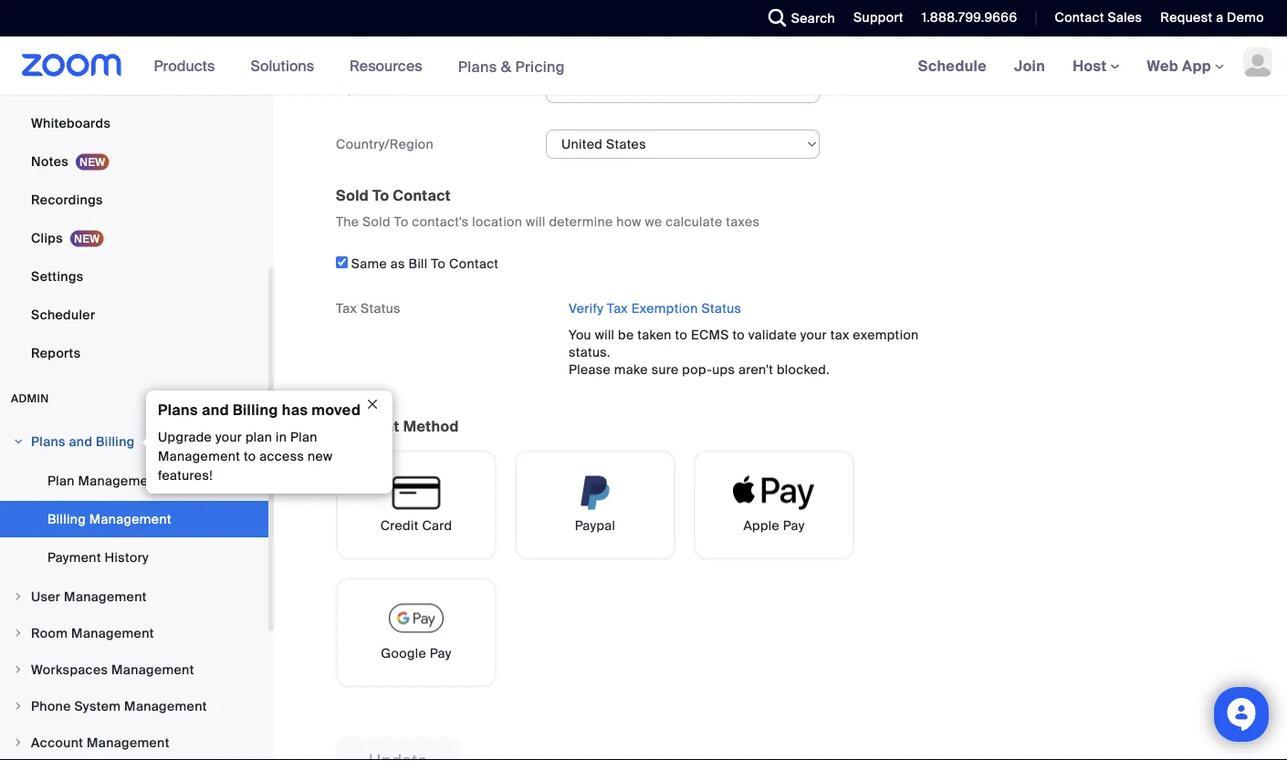 Task type: locate. For each thing, give the bounding box(es) containing it.
to right taken
[[675, 326, 688, 343]]

right image left room
[[13, 628, 24, 639]]

1 vertical spatial plan
[[47, 472, 75, 489]]

blocked.
[[777, 361, 830, 378]]

management up room management in the bottom of the page
[[64, 588, 147, 605]]

be
[[618, 326, 634, 343]]

banner
[[0, 37, 1287, 96]]

1 horizontal spatial pay
[[783, 517, 805, 534]]

country/region
[[336, 135, 434, 152]]

to
[[373, 186, 389, 205], [394, 213, 409, 230], [431, 255, 446, 272]]

contact
[[1055, 9, 1105, 26], [393, 186, 451, 205], [449, 255, 499, 272]]

join
[[1014, 56, 1046, 75]]

management
[[158, 448, 240, 465], [78, 472, 160, 489], [89, 511, 172, 528], [64, 588, 147, 605], [71, 625, 154, 642], [111, 661, 194, 678], [124, 698, 207, 715], [87, 735, 170, 751]]

payment up the user management
[[47, 549, 101, 566]]

user
[[31, 588, 61, 605]]

and up plan management on the bottom left of page
[[69, 433, 92, 450]]

and inside menu item
[[69, 433, 92, 450]]

1 horizontal spatial plans
[[158, 400, 198, 420]]

status up ecms
[[702, 300, 742, 317]]

contact's
[[412, 213, 469, 230]]

contact inside "sold to contact the sold to contact's location will determine how we calculate taxes"
[[393, 186, 451, 205]]

plans and billing menu
[[0, 463, 268, 578]]

2 horizontal spatial billing
[[233, 400, 278, 420]]

plan inside upgrade your plan in plan management to access new features!
[[290, 429, 317, 446]]

right image down admin
[[13, 436, 24, 447]]

1 horizontal spatial status
[[702, 300, 742, 317]]

1 right image from the top
[[13, 436, 24, 447]]

billing up payment history
[[47, 511, 86, 528]]

contact sales link
[[1041, 0, 1147, 37], [1055, 9, 1142, 26]]

google pay
[[381, 645, 452, 662]]

plan management
[[47, 472, 160, 489]]

products
[[154, 56, 215, 75]]

4 right image from the top
[[13, 665, 24, 676]]

0 vertical spatial and
[[202, 400, 229, 420]]

payment inside 'plans and billing' menu
[[47, 549, 101, 566]]

to inside upgrade your plan in plan management to access new features!
[[244, 448, 256, 465]]

right image inside account management menu item
[[13, 738, 24, 749]]

contact down location
[[449, 255, 499, 272]]

management for plan management
[[78, 472, 160, 489]]

None text field
[[546, 74, 820, 103]]

0 vertical spatial contact
[[1055, 9, 1105, 26]]

management down workspaces management menu item
[[124, 698, 207, 715]]

a
[[1216, 9, 1224, 26]]

whiteboards
[[31, 115, 111, 131]]

0 vertical spatial payment
[[336, 417, 400, 436]]

0 horizontal spatial and
[[69, 433, 92, 450]]

pay for apple pay
[[783, 517, 805, 534]]

0 vertical spatial your
[[800, 326, 827, 343]]

1 horizontal spatial and
[[202, 400, 229, 420]]

to left 'contact's'
[[394, 213, 409, 230]]

recordings
[[31, 191, 103, 208]]

tax
[[336, 300, 357, 317], [607, 300, 628, 317]]

status
[[361, 300, 401, 317], [702, 300, 742, 317]]

and up upgrade
[[202, 400, 229, 420]]

right image left "phone"
[[13, 701, 24, 712]]

search button
[[755, 0, 840, 37]]

account management
[[31, 735, 170, 751]]

to right ecms
[[733, 326, 745, 343]]

billing management
[[47, 511, 172, 528]]

0 horizontal spatial status
[[361, 300, 401, 317]]

management down "plan management" link
[[89, 511, 172, 528]]

0 horizontal spatial tax
[[336, 300, 357, 317]]

join link
[[1001, 37, 1059, 95]]

management inside "plan management" link
[[78, 472, 160, 489]]

1 vertical spatial pay
[[430, 645, 452, 662]]

workspaces management
[[31, 661, 194, 678]]

2 horizontal spatial to
[[431, 255, 446, 272]]

verify
[[569, 300, 604, 317]]

status down same
[[361, 300, 401, 317]]

plans
[[458, 57, 497, 76], [158, 400, 198, 420], [31, 433, 66, 450]]

make
[[614, 361, 648, 378]]

plans inside tooltip
[[158, 400, 198, 420]]

1 vertical spatial billing
[[96, 433, 135, 450]]

will left be
[[595, 326, 615, 343]]

plan right "in"
[[290, 429, 317, 446]]

credit
[[380, 517, 419, 534]]

solutions button
[[251, 37, 322, 95]]

tax down same
[[336, 300, 357, 317]]

0 horizontal spatial billing
[[47, 511, 86, 528]]

payment down close icon
[[336, 417, 400, 436]]

access
[[260, 448, 304, 465]]

1 horizontal spatial to
[[394, 213, 409, 230]]

2 right image from the top
[[13, 592, 24, 603]]

0 horizontal spatial will
[[526, 213, 546, 230]]

plan
[[245, 429, 272, 446]]

plans left &
[[458, 57, 497, 76]]

0 vertical spatial plan
[[290, 429, 317, 446]]

right image inside user management menu item
[[13, 592, 24, 603]]

features!
[[158, 467, 213, 484]]

right image for workspaces management
[[13, 665, 24, 676]]

right image for plans and billing
[[13, 436, 24, 447]]

workspaces management menu item
[[0, 653, 268, 687]]

your
[[800, 326, 827, 343], [215, 429, 242, 446]]

tax status
[[336, 300, 401, 317]]

management up the 'billing management'
[[78, 472, 160, 489]]

will inside you will be taken to ecms to validate your tax exemption status. please make sure pop-ups aren't blocked.
[[595, 326, 615, 343]]

pay right google
[[430, 645, 452, 662]]

5 right image from the top
[[13, 701, 24, 712]]

payment method
[[336, 417, 459, 436]]

exemption
[[853, 326, 919, 343]]

1 tax from the left
[[336, 300, 357, 317]]

pricing
[[515, 57, 565, 76]]

user management menu item
[[0, 580, 268, 614]]

demo
[[1227, 9, 1265, 26]]

1 horizontal spatial tax
[[607, 300, 628, 317]]

billing up plan management on the bottom left of page
[[96, 433, 135, 450]]

payment
[[336, 417, 400, 436], [47, 549, 101, 566]]

room management
[[31, 625, 154, 642]]

to for plan
[[244, 448, 256, 465]]

upgrade your plan in plan management to access new features!
[[158, 429, 333, 484]]

2 horizontal spatial to
[[733, 326, 745, 343]]

right image inside workspaces management menu item
[[13, 665, 24, 676]]

will right location
[[526, 213, 546, 230]]

right image inside room management menu item
[[13, 628, 24, 639]]

1 horizontal spatial plan
[[290, 429, 317, 446]]

1 vertical spatial your
[[215, 429, 242, 446]]

right image inside phone system management menu item
[[13, 701, 24, 712]]

0 vertical spatial plans
[[458, 57, 497, 76]]

1 horizontal spatial will
[[595, 326, 615, 343]]

admin
[[11, 392, 49, 406]]

1 horizontal spatial your
[[800, 326, 827, 343]]

payment history
[[47, 549, 149, 566]]

1 vertical spatial contact
[[393, 186, 451, 205]]

right image left the user
[[13, 592, 24, 603]]

None checkbox
[[336, 256, 348, 268]]

app
[[1182, 56, 1212, 75]]

management inside workspaces management menu item
[[111, 661, 194, 678]]

history
[[105, 549, 149, 566]]

scheduler link
[[0, 297, 268, 333]]

management for billing management
[[89, 511, 172, 528]]

notes
[[31, 153, 68, 170]]

billing up plan on the bottom of the page
[[233, 400, 278, 420]]

0 vertical spatial will
[[526, 213, 546, 230]]

0 vertical spatial billing
[[233, 400, 278, 420]]

room management menu item
[[0, 616, 268, 651]]

billing inside tooltip
[[233, 400, 278, 420]]

1.888.799.9666 button up schedule link
[[922, 9, 1017, 26]]

0 horizontal spatial payment
[[47, 549, 101, 566]]

plan down "plans and billing" at left
[[47, 472, 75, 489]]

personal devices link
[[0, 67, 268, 103]]

0 horizontal spatial your
[[215, 429, 242, 446]]

web app
[[1147, 56, 1212, 75]]

management inside account management menu item
[[87, 735, 170, 751]]

will inside "sold to contact the sold to contact's location will determine how we calculate taxes"
[[526, 213, 546, 230]]

management inside billing management link
[[89, 511, 172, 528]]

2 vertical spatial plans
[[31, 433, 66, 450]]

management inside user management menu item
[[64, 588, 147, 605]]

plans up upgrade
[[158, 400, 198, 420]]

management for account management
[[87, 735, 170, 751]]

validate
[[748, 326, 797, 343]]

plans & pricing link
[[458, 57, 565, 76], [458, 57, 565, 76]]

phone system management menu item
[[0, 689, 268, 724]]

pay right "apple"
[[783, 517, 805, 534]]

billing inside menu item
[[96, 433, 135, 450]]

1 vertical spatial and
[[69, 433, 92, 450]]

plans and billing menu item
[[0, 425, 268, 463]]

and for plans and billing has moved
[[202, 400, 229, 420]]

management for room management
[[71, 625, 154, 642]]

1 vertical spatial plans
[[158, 400, 198, 420]]

contact sales
[[1055, 9, 1142, 26]]

&
[[501, 57, 512, 76]]

as
[[391, 255, 405, 272]]

plans inside product information navigation
[[458, 57, 497, 76]]

billing for plans and billing has moved
[[233, 400, 278, 420]]

1 vertical spatial sold
[[362, 213, 391, 230]]

0 horizontal spatial to
[[244, 448, 256, 465]]

to right bill
[[431, 255, 446, 272]]

calculate
[[666, 213, 723, 230]]

personal
[[31, 76, 86, 93]]

management down room management menu item at the bottom of page
[[111, 661, 194, 678]]

management inside room management menu item
[[71, 625, 154, 642]]

sold up the 'the'
[[336, 186, 369, 205]]

management down phone system management menu item
[[87, 735, 170, 751]]

request a demo
[[1161, 9, 1265, 26]]

right image left workspaces
[[13, 665, 24, 676]]

right image inside plans and billing menu item
[[13, 436, 24, 447]]

right image left account
[[13, 738, 24, 749]]

1 vertical spatial payment
[[47, 549, 101, 566]]

sold
[[336, 186, 369, 205], [362, 213, 391, 230]]

0 horizontal spatial pay
[[430, 645, 452, 662]]

6 right image from the top
[[13, 738, 24, 749]]

taxes
[[726, 213, 760, 230]]

method
[[403, 417, 459, 436]]

close image
[[358, 396, 387, 413]]

solutions
[[251, 56, 314, 75]]

plans inside menu item
[[31, 433, 66, 450]]

and for plans and billing
[[69, 433, 92, 450]]

your left plan on the bottom of the page
[[215, 429, 242, 446]]

to down country/region
[[373, 186, 389, 205]]

right image for room management
[[13, 628, 24, 639]]

settings
[[31, 268, 84, 285]]

2 horizontal spatial plans
[[458, 57, 497, 76]]

3 right image from the top
[[13, 628, 24, 639]]

contact up 'contact's'
[[393, 186, 451, 205]]

0 vertical spatial pay
[[783, 517, 805, 534]]

management up 'workspaces management' on the left bottom
[[71, 625, 154, 642]]

paypal
[[575, 517, 616, 534]]

1 vertical spatial will
[[595, 326, 615, 343]]

and inside tooltip
[[202, 400, 229, 420]]

contact left sales
[[1055, 9, 1105, 26]]

management up features!
[[158, 448, 240, 465]]

0 horizontal spatial to
[[373, 186, 389, 205]]

your left tax
[[800, 326, 827, 343]]

1 horizontal spatial payment
[[336, 417, 400, 436]]

2 vertical spatial billing
[[47, 511, 86, 528]]

search
[[791, 10, 835, 26]]

plan
[[290, 429, 317, 446], [47, 472, 75, 489]]

verify tax exemption status
[[569, 300, 742, 317]]

right image
[[13, 436, 24, 447], [13, 592, 24, 603], [13, 628, 24, 639], [13, 665, 24, 676], [13, 701, 24, 712], [13, 738, 24, 749]]

plans down admin
[[31, 433, 66, 450]]

0 horizontal spatial plans
[[31, 433, 66, 450]]

you will be taken to ecms to validate your tax exemption status. please make sure pop-ups aren't blocked.
[[569, 326, 919, 378]]

tax up be
[[607, 300, 628, 317]]

card
[[422, 517, 452, 534]]

sold right the 'the'
[[362, 213, 391, 230]]

support link
[[840, 0, 908, 37], [854, 9, 904, 26]]

0 vertical spatial to
[[373, 186, 389, 205]]

pay
[[783, 517, 805, 534], [430, 645, 452, 662]]

1 horizontal spatial billing
[[96, 433, 135, 450]]

reports
[[31, 345, 81, 362]]

0 horizontal spatial plan
[[47, 472, 75, 489]]

to down plan on the bottom of the page
[[244, 448, 256, 465]]

room
[[31, 625, 68, 642]]



Task type: describe. For each thing, give the bounding box(es) containing it.
1.888.799.9666
[[922, 9, 1017, 26]]

management for workspaces management
[[111, 661, 194, 678]]

scheduler
[[31, 306, 95, 323]]

to for to
[[733, 326, 745, 343]]

taken
[[638, 326, 672, 343]]

1 status from the left
[[361, 300, 401, 317]]

phone system management
[[31, 698, 207, 715]]

workspaces
[[31, 661, 108, 678]]

apple pay
[[744, 517, 805, 534]]

has
[[282, 400, 308, 420]]

plan inside "plan management" link
[[47, 472, 75, 489]]

in
[[276, 429, 287, 446]]

same as bill to contact
[[348, 255, 499, 272]]

same
[[351, 255, 387, 272]]

state/province
[[336, 29, 428, 45]]

credit card
[[380, 517, 452, 534]]

right image for user management
[[13, 592, 24, 603]]

resources button
[[350, 37, 431, 95]]

web app button
[[1147, 56, 1224, 75]]

personal menu menu
[[0, 0, 268, 373]]

1 horizontal spatial to
[[675, 326, 688, 343]]

you
[[569, 326, 592, 343]]

2 status from the left
[[702, 300, 742, 317]]

pop-
[[682, 361, 712, 378]]

admin menu menu
[[0, 425, 268, 761]]

your inside upgrade your plan in plan management to access new features!
[[215, 429, 242, 446]]

apple
[[744, 517, 780, 534]]

billing inside menu
[[47, 511, 86, 528]]

request
[[1161, 9, 1213, 26]]

ecms
[[691, 326, 729, 343]]

payment history link
[[0, 540, 268, 576]]

2 tax from the left
[[607, 300, 628, 317]]

plans and billing has moved
[[158, 400, 361, 420]]

zip/postal
[[336, 80, 400, 97]]

banner containing products
[[0, 37, 1287, 96]]

profile picture image
[[1244, 47, 1273, 77]]

management inside phone system management menu item
[[124, 698, 207, 715]]

clips link
[[0, 220, 268, 257]]

payment for payment history
[[47, 549, 101, 566]]

google
[[381, 645, 426, 662]]

reports link
[[0, 335, 268, 372]]

schedule link
[[905, 37, 1001, 95]]

aren't
[[739, 361, 773, 378]]

settings link
[[0, 258, 268, 295]]

clips
[[31, 230, 63, 247]]

personal devices
[[31, 76, 140, 93]]

pay for google pay
[[430, 645, 452, 662]]

management inside upgrade your plan in plan management to access new features!
[[158, 448, 240, 465]]

1.888.799.9666 button up schedule
[[908, 0, 1022, 37]]

2 vertical spatial to
[[431, 255, 446, 272]]

payment for payment method
[[336, 417, 400, 436]]

exemption
[[632, 300, 698, 317]]

management for user management
[[64, 588, 147, 605]]

sure
[[652, 361, 679, 378]]

sold to contact the sold to contact's location will determine how we calculate taxes
[[336, 186, 760, 230]]

web
[[1147, 56, 1179, 75]]

status.
[[569, 344, 611, 360]]

the
[[336, 213, 359, 230]]

plans for plans and billing
[[31, 433, 66, 450]]

how
[[616, 213, 642, 230]]

host
[[1073, 56, 1111, 75]]

meetings navigation
[[905, 37, 1287, 96]]

support
[[854, 9, 904, 26]]

products button
[[154, 37, 223, 95]]

resources
[[350, 56, 422, 75]]

product information navigation
[[140, 37, 579, 96]]

plans for plans and billing has moved
[[158, 400, 198, 420]]

notes link
[[0, 143, 268, 180]]

plans for plans & pricing
[[458, 57, 497, 76]]

1 vertical spatial to
[[394, 213, 409, 230]]

bill
[[409, 255, 428, 272]]

we
[[645, 213, 662, 230]]

new
[[308, 448, 333, 465]]

whiteboards link
[[0, 105, 268, 142]]

right image for phone system management
[[13, 701, 24, 712]]

account management menu item
[[0, 726, 268, 761]]

upgrade
[[158, 429, 212, 446]]

0 vertical spatial sold
[[336, 186, 369, 205]]

2 vertical spatial contact
[[449, 255, 499, 272]]

system
[[74, 698, 121, 715]]

your inside you will be taken to ecms to validate your tax exemption status. please make sure pop-ups aren't blocked.
[[800, 326, 827, 343]]

please
[[569, 361, 611, 378]]

billing management link
[[0, 501, 268, 538]]

phone
[[31, 698, 71, 715]]

user management
[[31, 588, 147, 605]]

zoom logo image
[[22, 54, 122, 77]]

right image for account management
[[13, 738, 24, 749]]

plans and billing
[[31, 433, 135, 450]]

plans & pricing
[[458, 57, 565, 76]]

plan management link
[[0, 463, 268, 499]]

side navigation navigation
[[0, 0, 274, 761]]

host button
[[1073, 56, 1120, 75]]

billing for plans and billing
[[96, 433, 135, 450]]

moved
[[312, 400, 361, 420]]

plans and billing has moved tooltip
[[142, 391, 393, 494]]

tax
[[831, 326, 850, 343]]

sales
[[1108, 9, 1142, 26]]



Task type: vqa. For each thing, say whether or not it's contained in the screenshot.
date icon on the left of page
no



